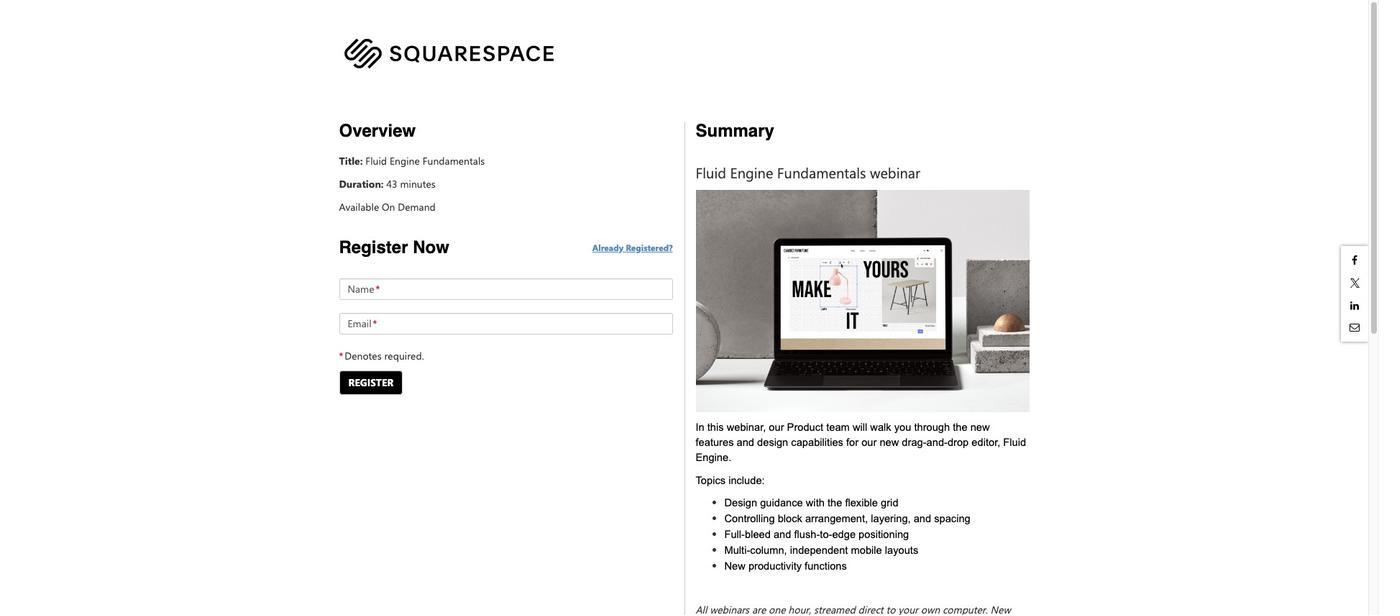 Task type: describe. For each thing, give the bounding box(es) containing it.
denotes
[[345, 349, 382, 363]]

through
[[915, 422, 951, 433]]

already
[[593, 242, 624, 253]]

layouts
[[886, 544, 919, 556]]

edge
[[833, 529, 856, 540]]

design guidance with the flexible grid controlling block arrangement, layering, and spacing full-bleed and flush-to-edge positioning multi-column, independent mobile layouts new productivity functions
[[725, 497, 971, 572]]

share on facebook image
[[1349, 255, 1362, 265]]

full-
[[725, 529, 745, 540]]

name *
[[348, 282, 380, 296]]

the inside the "design guidance with the flexible grid controlling block arrangement, layering, and spacing full-bleed and flush-to-edge positioning multi-column, independent mobile layouts new productivity functions"
[[828, 497, 843, 509]]

Email email field
[[339, 313, 673, 335]]

1 horizontal spatial new
[[971, 422, 990, 433]]

0 horizontal spatial engine
[[390, 154, 420, 168]]

share on linkedin image
[[1349, 301, 1362, 311]]

engine.
[[696, 452, 732, 464]]

arrangement,
[[806, 513, 869, 524]]

with
[[806, 497, 825, 509]]

topics include:
[[696, 475, 765, 486]]

title: fluid engine fundamentals
[[339, 154, 485, 168]]

product
[[788, 422, 824, 433]]

0 horizontal spatial our
[[769, 422, 785, 433]]

register now
[[339, 237, 450, 258]]

will
[[853, 422, 868, 433]]

editor,
[[972, 437, 1001, 448]]

summary
[[696, 121, 775, 141]]

43
[[387, 177, 398, 191]]

design
[[758, 437, 789, 448]]

1 horizontal spatial fluid
[[696, 163, 727, 182]]

flush-
[[795, 529, 820, 540]]

webinar,
[[727, 422, 766, 433]]

this
[[708, 422, 724, 433]]

register
[[339, 237, 408, 258]]

available on demand
[[339, 200, 436, 214]]

email
[[348, 317, 372, 330]]

demand
[[398, 200, 436, 214]]

team
[[827, 422, 850, 433]]

productivity
[[749, 560, 802, 572]]

required.
[[385, 349, 424, 363]]

for
[[847, 437, 859, 448]]

already registered? link
[[593, 242, 673, 256]]

on
[[382, 200, 395, 214]]

2 horizontal spatial and
[[914, 513, 932, 524]]

1 horizontal spatial engine
[[731, 163, 774, 182]]

new
[[725, 560, 746, 572]]

registered?
[[626, 242, 673, 253]]

flexible
[[846, 497, 878, 509]]



Task type: vqa. For each thing, say whether or not it's contained in the screenshot.
YOU at the right
yes



Task type: locate. For each thing, give the bounding box(es) containing it.
in this webinar, our product team will walk you through the new features and design capabilities for our new drag-and-drop editor, fluid engine.
[[696, 422, 1030, 464]]

register button
[[339, 371, 403, 395]]

fluid engine fundamentals image
[[328, 0, 1041, 108]]

0 horizontal spatial and
[[737, 437, 755, 448]]

controlling
[[725, 513, 775, 524]]

main content containing overview
[[328, 0, 1369, 615]]

features
[[696, 437, 734, 448]]

1 horizontal spatial the
[[953, 422, 968, 433]]

overview
[[339, 121, 416, 141]]

drag-
[[902, 437, 927, 448]]

* for email *
[[373, 317, 377, 330]]

our
[[769, 422, 785, 433], [862, 437, 877, 448]]

* right email
[[373, 317, 377, 330]]

2 vertical spatial and
[[774, 529, 792, 540]]

fluid down summary
[[696, 163, 727, 182]]

topics
[[696, 475, 726, 486]]

our right for
[[862, 437, 877, 448]]

2 horizontal spatial fluid
[[1004, 437, 1027, 448]]

* right name
[[376, 282, 380, 296]]

1 horizontal spatial fundamentals
[[778, 163, 867, 182]]

* for name *
[[376, 282, 380, 296]]

2 vertical spatial *
[[339, 349, 343, 363]]

bleed
[[745, 529, 771, 540]]

available
[[339, 200, 379, 214]]

share through email image
[[1349, 322, 1362, 332]]

grid
[[881, 497, 899, 509]]

fluid
[[366, 154, 387, 168], [696, 163, 727, 182], [1004, 437, 1027, 448]]

design
[[725, 497, 758, 509]]

0 vertical spatial the
[[953, 422, 968, 433]]

Name text field
[[339, 278, 673, 300]]

drop
[[948, 437, 969, 448]]

duration:
[[339, 177, 384, 191]]

new down 'walk'
[[880, 437, 900, 448]]

0 vertical spatial and
[[737, 437, 755, 448]]

new
[[971, 422, 990, 433], [880, 437, 900, 448]]

minutes
[[400, 177, 436, 191]]

the inside 'in this webinar, our product team will walk you through the new features and design capabilities for our new drag-and-drop editor, fluid engine.'
[[953, 422, 968, 433]]

multi-
[[725, 544, 751, 556]]

1 vertical spatial and
[[914, 513, 932, 524]]

fluid right editor, at the bottom of the page
[[1004, 437, 1027, 448]]

and left spacing
[[914, 513, 932, 524]]

*
[[376, 282, 380, 296], [373, 317, 377, 330], [339, 349, 343, 363]]

1 vertical spatial *
[[373, 317, 377, 330]]

fluid right title:
[[366, 154, 387, 168]]

0 vertical spatial *
[[376, 282, 380, 296]]

already registered?
[[593, 242, 673, 253]]

main content
[[328, 0, 1369, 615]]

* left denotes
[[339, 349, 343, 363]]

0 horizontal spatial fundamentals
[[423, 154, 485, 168]]

0 vertical spatial our
[[769, 422, 785, 433]]

layering,
[[871, 513, 911, 524]]

duration: 43 minutes
[[339, 177, 436, 191]]

engine down summary
[[731, 163, 774, 182]]

engine
[[390, 154, 420, 168], [731, 163, 774, 182]]

the up drop on the bottom right of page
[[953, 422, 968, 433]]

fluid engine fundamentals webinar
[[696, 163, 921, 182]]

0 horizontal spatial the
[[828, 497, 843, 509]]

1 horizontal spatial our
[[862, 437, 877, 448]]

the up arrangement,
[[828, 497, 843, 509]]

1 vertical spatial our
[[862, 437, 877, 448]]

fluid inside 'in this webinar, our product team will walk you through the new features and design capabilities for our new drag-and-drop editor, fluid engine.'
[[1004, 437, 1027, 448]]

webinar
[[871, 163, 921, 182]]

you
[[895, 422, 912, 433]]

our up design
[[769, 422, 785, 433]]

name
[[348, 282, 374, 296]]

independent
[[791, 544, 849, 556]]

functions
[[805, 560, 847, 572]]

positioning
[[859, 529, 910, 540]]

email *
[[348, 317, 377, 330]]

to-
[[820, 529, 833, 540]]

block
[[778, 513, 803, 524]]

fundamentals
[[423, 154, 485, 168], [778, 163, 867, 182]]

guidance
[[761, 497, 803, 509]]

title:
[[339, 154, 363, 168]]

the
[[953, 422, 968, 433], [828, 497, 843, 509]]

0 vertical spatial new
[[971, 422, 990, 433]]

column,
[[751, 544, 788, 556]]

walk
[[871, 422, 892, 433]]

now
[[413, 237, 450, 258]]

1 vertical spatial the
[[828, 497, 843, 509]]

include:
[[729, 475, 765, 486]]

0 horizontal spatial fluid
[[366, 154, 387, 168]]

engine up 43
[[390, 154, 420, 168]]

and
[[737, 437, 755, 448], [914, 513, 932, 524], [774, 529, 792, 540]]

and inside 'in this webinar, our product team will walk you through the new features and design capabilities for our new drag-and-drop editor, fluid engine.'
[[737, 437, 755, 448]]

mobile
[[852, 544, 883, 556]]

register
[[349, 376, 394, 389]]

and-
[[927, 437, 948, 448]]

1 vertical spatial new
[[880, 437, 900, 448]]

in
[[696, 422, 705, 433]]

spacing
[[935, 513, 971, 524]]

* denotes required.
[[339, 349, 424, 363]]

0 horizontal spatial new
[[880, 437, 900, 448]]

and down block
[[774, 529, 792, 540]]

new up editor, at the bottom of the page
[[971, 422, 990, 433]]

1 horizontal spatial and
[[774, 529, 792, 540]]

and down webinar, at right bottom
[[737, 437, 755, 448]]

capabilities
[[792, 437, 844, 448]]



